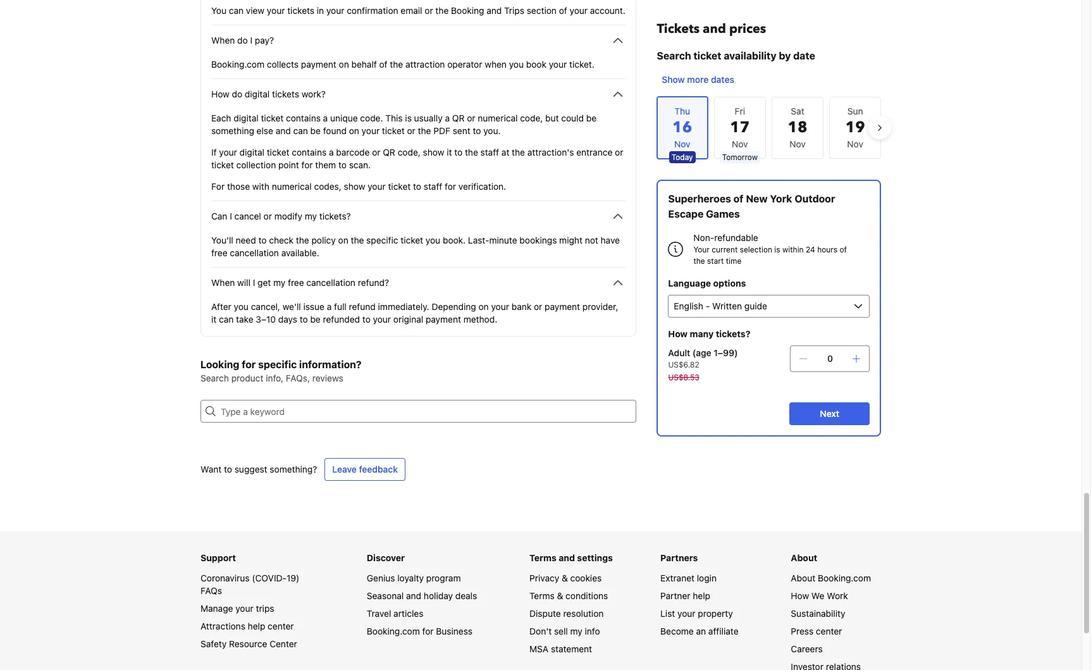Task type: vqa. For each thing, say whether or not it's contained in the screenshot.


Task type: describe. For each thing, give the bounding box(es) containing it.
will
[[237, 277, 251, 288]]

your up the attractions help center link
[[236, 603, 254, 614]]

full
[[334, 301, 347, 312]]

when for when do i pay?
[[211, 35, 235, 46]]

extranet login
[[661, 573, 717, 583]]

sat
[[791, 106, 805, 116]]

cancellation inside dropdown button
[[307, 277, 356, 288]]

email
[[401, 5, 422, 16]]

or inside after you cancel, we'll issue a full refund immediately. depending on your bank or payment provider, it can take 3–10 days to be refunded to your original payment method.
[[534, 301, 543, 312]]

many
[[690, 328, 714, 339]]

policy
[[312, 235, 336, 246]]

specific inside "looking for specific information? search product info, faqs, reviews"
[[258, 359, 297, 370]]

on inside after you cancel, we'll issue a full refund immediately. depending on your bank or payment provider, it can take 3–10 days to be refunded to your original payment method.
[[479, 301, 489, 312]]

and left the 'trips'
[[487, 5, 502, 16]]

safety resource center link
[[201, 638, 297, 649]]

a up the found
[[323, 113, 328, 123]]

privacy & cookies link
[[530, 573, 602, 583]]

book
[[526, 59, 547, 70]]

not
[[585, 235, 598, 246]]

sun
[[848, 106, 863, 116]]

to right days
[[300, 314, 308, 325]]

your left account.
[[570, 5, 588, 16]]

an
[[696, 626, 706, 637]]

show
[[662, 74, 685, 85]]

cancel
[[235, 211, 261, 221]]

depending
[[432, 301, 476, 312]]

travel articles
[[367, 608, 424, 619]]

and for seasonal and holiday deals
[[406, 590, 422, 601]]

terms for terms and settings
[[530, 552, 557, 563]]

the right the at
[[512, 147, 525, 158]]

don't sell my info
[[530, 626, 600, 637]]

& for privacy
[[562, 573, 568, 583]]

Type a keyword field
[[216, 400, 637, 423]]

booking
[[451, 5, 484, 16]]

do for how
[[232, 89, 242, 99]]

manage your trips link
[[201, 603, 274, 614]]

your right book at the top of the page
[[549, 59, 567, 70]]

become an affiliate link
[[661, 626, 739, 637]]

extranet login link
[[661, 573, 717, 583]]

1 vertical spatial staff
[[424, 181, 443, 192]]

1 horizontal spatial search
[[657, 50, 691, 61]]

seasonal
[[367, 590, 404, 601]]

of right section
[[559, 5, 567, 16]]

you can view your tickets in your confirmation email or the booking and trips section of your account.
[[211, 5, 626, 16]]

digital for do
[[245, 89, 270, 99]]

you inside after you cancel, we'll issue a full refund immediately. depending on your bank or payment provider, it can take 3–10 days to be refunded to your original payment method.
[[234, 301, 249, 312]]

terms & conditions link
[[530, 590, 608, 601]]

1 vertical spatial show
[[344, 181, 365, 192]]

options
[[713, 278, 746, 289]]

behalf
[[352, 59, 377, 70]]

product
[[231, 373, 264, 383]]

the up available. on the top of page
[[296, 235, 309, 246]]

minute
[[489, 235, 517, 246]]

resolution
[[563, 608, 604, 619]]

your right in
[[326, 5, 345, 16]]

safety resource center
[[201, 638, 297, 649]]

adult (age 1–99) us$6.82
[[668, 347, 738, 370]]

dispute
[[530, 608, 561, 619]]

1–99)
[[714, 347, 738, 358]]

reviews
[[312, 373, 343, 383]]

of inside non-refundable your current selection is within 24 hours of the start time
[[840, 245, 847, 254]]

if your digital ticket contains a barcode or qr code, show it to the staff at the attraction's entrance or ticket collection point for them to scan.
[[211, 147, 624, 170]]

your down partner help link
[[678, 608, 696, 619]]

faqs
[[201, 585, 222, 596]]

statement
[[551, 644, 592, 654]]

nov for 17
[[732, 139, 748, 149]]

the left attraction
[[390, 59, 403, 70]]

genius loyalty program
[[367, 573, 461, 583]]

do for when
[[237, 35, 248, 46]]

you'll
[[211, 235, 233, 246]]

terms for terms & conditions
[[530, 590, 555, 601]]

1 vertical spatial booking.com
[[818, 573, 871, 583]]

don't sell my info link
[[530, 626, 600, 637]]

or right email
[[425, 5, 433, 16]]

leave feedback
[[332, 464, 398, 475]]

if
[[211, 147, 217, 158]]

might
[[559, 235, 583, 246]]

your inside each digital ticket contains a unique code. this is usually a qr or numerical code, but could be something else and can be found on your ticket or the pdf sent to you.
[[362, 125, 380, 136]]

modify
[[274, 211, 302, 221]]

language options
[[668, 278, 746, 289]]

terms and settings
[[530, 552, 613, 563]]

free inside dropdown button
[[288, 277, 304, 288]]

it inside after you cancel, we'll issue a full refund immediately. depending on your bank or payment provider, it can take 3–10 days to be refunded to your original payment method.
[[211, 314, 217, 325]]

genius
[[367, 573, 395, 583]]

articles
[[394, 608, 424, 619]]

confirmation
[[347, 5, 398, 16]]

contains inside if your digital ticket contains a barcode or qr code, show it to the staff at the attraction's entrance or ticket collection point for them to scan.
[[292, 147, 327, 158]]

the left booking
[[436, 5, 449, 16]]

the down the sent
[[465, 147, 478, 158]]

nov for 18
[[790, 139, 806, 149]]

be for after you cancel, we'll issue a full refund immediately. depending on your bank or payment provider, it can take 3–10 days to be refunded to your original payment method.
[[310, 314, 321, 325]]

your left bank
[[491, 301, 509, 312]]

conditions
[[566, 590, 608, 601]]

travel
[[367, 608, 391, 619]]

specific inside you'll need to check the policy on the specific ticket you book. last-minute bookings might not have free cancellation available.
[[366, 235, 398, 246]]

on inside each digital ticket contains a unique code. this is usually a qr or numerical code, but could be something else and can be found on your ticket or the pdf sent to you.
[[349, 125, 359, 136]]

information?
[[299, 359, 362, 370]]

or right entrance
[[615, 147, 624, 158]]

book.
[[443, 235, 466, 246]]

york
[[770, 193, 792, 204]]

terms & conditions
[[530, 590, 608, 601]]

for inside if your digital ticket contains a barcode or qr code, show it to the staff at the attraction's entrance or ticket collection point for them to scan.
[[302, 159, 313, 170]]

could
[[561, 113, 584, 123]]

your down 'refund'
[[373, 314, 391, 325]]

careers link
[[791, 644, 823, 654]]

2 horizontal spatial my
[[570, 626, 583, 637]]

have
[[601, 235, 620, 246]]

adult
[[668, 347, 690, 358]]

games
[[706, 208, 740, 220]]

entrance
[[577, 147, 613, 158]]

code, inside each digital ticket contains a unique code. this is usually a qr or numerical code, but could be something else and can be found on your ticket or the pdf sent to you.
[[520, 113, 543, 123]]

ticket up show more dates
[[694, 50, 721, 61]]

region containing 17
[[647, 91, 892, 165]]

booking.com for booking.com collects payment on behalf of the attraction operator when you book your ticket.
[[211, 59, 265, 70]]

free inside you'll need to check the policy on the specific ticket you book. last-minute bookings might not have free cancellation available.
[[211, 247, 228, 258]]

pdf
[[434, 125, 450, 136]]

code, inside if your digital ticket contains a barcode or qr code, show it to the staff at the attraction's entrance or ticket collection point for them to scan.
[[398, 147, 421, 158]]

attraction
[[406, 59, 445, 70]]

3–10
[[256, 314, 276, 325]]

how do digital tickets work? element
[[211, 102, 626, 193]]

2 vertical spatial payment
[[426, 314, 461, 325]]

help for attractions
[[248, 621, 265, 632]]

ticket down this
[[382, 125, 405, 136]]

ticket up else
[[261, 113, 284, 123]]

about booking.com link
[[791, 573, 871, 583]]

about for about
[[791, 552, 818, 563]]

press
[[791, 626, 814, 637]]

your inside if your digital ticket contains a barcode or qr code, show it to the staff at the attraction's entrance or ticket collection point for them to scan.
[[219, 147, 237, 158]]

tickets
[[657, 20, 700, 37]]

at
[[502, 147, 510, 158]]

ticket up "point"
[[267, 147, 290, 158]]

can inside after you cancel, we'll issue a full refund immediately. depending on your bank or payment provider, it can take 3–10 days to be refunded to your original payment method.
[[219, 314, 234, 325]]

19
[[846, 117, 865, 138]]

ticket inside you'll need to check the policy on the specific ticket you book. last-minute bookings might not have free cancellation available.
[[401, 235, 423, 246]]

to inside you'll need to check the policy on the specific ticket you book. last-minute bookings might not have free cancellation available.
[[258, 235, 267, 246]]

program
[[426, 573, 461, 583]]

msa statement link
[[530, 644, 592, 654]]

scan.
[[349, 159, 371, 170]]

of inside 'superheroes of new york outdoor escape games'
[[733, 193, 743, 204]]

you.
[[484, 125, 501, 136]]

nov for 19
[[848, 139, 864, 149]]

loyalty
[[398, 573, 424, 583]]

for left the "business"
[[422, 626, 434, 637]]

contains inside each digital ticket contains a unique code. this is usually a qr or numerical code, but could be something else and can be found on your ticket or the pdf sent to you.
[[286, 113, 321, 123]]

ticket down if your digital ticket contains a barcode or qr code, show it to the staff at the attraction's entrance or ticket collection point for them to scan.
[[388, 181, 411, 192]]

digital for your
[[240, 147, 264, 158]]

about for about booking.com
[[791, 573, 816, 583]]

to down the sent
[[454, 147, 463, 158]]

don't
[[530, 626, 552, 637]]

to down barcode
[[339, 159, 347, 170]]

you for ticket
[[426, 235, 441, 246]]

qr inside if your digital ticket contains a barcode or qr code, show it to the staff at the attraction's entrance or ticket collection point for them to scan.
[[383, 147, 395, 158]]

1 vertical spatial numerical
[[272, 181, 312, 192]]

list
[[661, 608, 675, 619]]

how for how we work
[[791, 590, 809, 601]]

staff inside if your digital ticket contains a barcode or qr code, show it to the staff at the attraction's entrance or ticket collection point for them to scan.
[[481, 147, 499, 158]]

extranet
[[661, 573, 695, 583]]

(age
[[693, 347, 711, 358]]

become
[[661, 626, 694, 637]]

search inside "looking for specific information? search product info, faqs, reviews"
[[201, 373, 229, 383]]

your down scan.
[[368, 181, 386, 192]]

numerical inside each digital ticket contains a unique code. this is usually a qr or numerical code, but could be something else and can be found on your ticket or the pdf sent to you.
[[478, 113, 518, 123]]



Task type: locate. For each thing, give the bounding box(es) containing it.
i inside when do i pay? 'dropdown button'
[[250, 35, 253, 46]]

1 vertical spatial tickets?
[[716, 328, 750, 339]]

or
[[425, 5, 433, 16], [467, 113, 476, 123], [407, 125, 416, 136], [372, 147, 381, 158], [615, 147, 624, 158], [264, 211, 272, 221], [534, 301, 543, 312]]

2 vertical spatial booking.com
[[367, 626, 420, 637]]

2 vertical spatial be
[[310, 314, 321, 325]]

a inside after you cancel, we'll issue a full refund immediately. depending on your bank or payment provider, it can take 3–10 days to be refunded to your original payment method.
[[327, 301, 332, 312]]

0 vertical spatial numerical
[[478, 113, 518, 123]]

search up show
[[657, 50, 691, 61]]

2 vertical spatial can
[[219, 314, 234, 325]]

center down sustainability link
[[816, 626, 842, 637]]

0 horizontal spatial show
[[344, 181, 365, 192]]

1 vertical spatial terms
[[530, 590, 555, 601]]

3 nov from the left
[[848, 139, 864, 149]]

hours
[[817, 245, 837, 254]]

0 vertical spatial tickets?
[[319, 211, 351, 221]]

on down unique
[[349, 125, 359, 136]]

0 vertical spatial is
[[405, 113, 412, 123]]

tickets left in
[[287, 5, 315, 16]]

tickets? inside dropdown button
[[319, 211, 351, 221]]

1 nov from the left
[[732, 139, 748, 149]]

1 vertical spatial about
[[791, 573, 816, 583]]

contains up them
[[292, 147, 327, 158]]

digital inside each digital ticket contains a unique code. this is usually a qr or numerical code, but could be something else and can be found on your ticket or the pdf sent to you.
[[234, 113, 259, 123]]

booking.com down when do i pay? on the left top of page
[[211, 59, 265, 70]]

you left book at the top of the page
[[509, 59, 524, 70]]

1 vertical spatial payment
[[545, 301, 580, 312]]

tickets
[[287, 5, 315, 16], [272, 89, 299, 99]]

0 horizontal spatial specific
[[258, 359, 297, 370]]

list your property
[[661, 608, 733, 619]]

1 vertical spatial i
[[230, 211, 232, 221]]

0 horizontal spatial my
[[273, 277, 286, 288]]

free
[[211, 247, 228, 258], [288, 277, 304, 288]]

support
[[201, 552, 236, 563]]

it down pdf
[[447, 147, 452, 158]]

0 horizontal spatial payment
[[301, 59, 337, 70]]

show inside if your digital ticket contains a barcode or qr code, show it to the staff at the attraction's entrance or ticket collection point for them to scan.
[[423, 147, 444, 158]]

1 horizontal spatial is
[[774, 245, 780, 254]]

nov down 19
[[848, 139, 864, 149]]

1 vertical spatial free
[[288, 277, 304, 288]]

1 vertical spatial be
[[310, 125, 321, 136]]

your right view
[[267, 5, 285, 16]]

privacy
[[530, 573, 559, 583]]

1 horizontal spatial numerical
[[478, 113, 518, 123]]

you inside you'll need to check the policy on the specific ticket you book. last-minute bookings might not have free cancellation available.
[[426, 235, 441, 246]]

2 vertical spatial digital
[[240, 147, 264, 158]]

2 vertical spatial my
[[570, 626, 583, 637]]

i right can
[[230, 211, 232, 221]]

for left verification.
[[445, 181, 456, 192]]

trips
[[256, 603, 274, 614]]

a left full
[[327, 301, 332, 312]]

1 horizontal spatial free
[[288, 277, 304, 288]]

next
[[820, 408, 839, 419]]

2 horizontal spatial how
[[791, 590, 809, 601]]

how for how do digital tickets work?
[[211, 89, 230, 99]]

terms up privacy
[[530, 552, 557, 563]]

help up the list your property
[[693, 590, 711, 601]]

superheroes of new york outdoor escape games
[[668, 193, 835, 220]]

center
[[270, 638, 297, 649]]

i left pay? in the top left of the page
[[250, 35, 253, 46]]

show more dates button
[[657, 68, 739, 91]]

a
[[323, 113, 328, 123], [445, 113, 450, 123], [329, 147, 334, 158], [327, 301, 332, 312]]

24
[[806, 245, 815, 254]]

search down the looking
[[201, 373, 229, 383]]

0 horizontal spatial center
[[268, 621, 294, 632]]

help for partner
[[693, 590, 711, 601]]

1 horizontal spatial help
[[693, 590, 711, 601]]

it inside if your digital ticket contains a barcode or qr code, show it to the staff at the attraction's entrance or ticket collection point for them to scan.
[[447, 147, 452, 158]]

on up method.
[[479, 301, 489, 312]]

can
[[211, 211, 227, 221]]

how inside dropdown button
[[211, 89, 230, 99]]

tickets left work?
[[272, 89, 299, 99]]

0 vertical spatial qr
[[452, 113, 465, 123]]

looking for specific information? search product info, faqs, reviews
[[201, 359, 362, 383]]

when left will
[[211, 277, 235, 288]]

18
[[788, 117, 808, 138]]

section
[[527, 5, 557, 16]]

to left you.
[[473, 125, 481, 136]]

0 vertical spatial free
[[211, 247, 228, 258]]

digital up something at left top
[[234, 113, 259, 123]]

current
[[712, 245, 738, 254]]

0 horizontal spatial nov
[[732, 139, 748, 149]]

my right sell at the right of page
[[570, 626, 583, 637]]

0 vertical spatial terms
[[530, 552, 557, 563]]

property
[[698, 608, 733, 619]]

payment down depending
[[426, 314, 461, 325]]

of right behalf
[[379, 59, 388, 70]]

1 vertical spatial specific
[[258, 359, 297, 370]]

0 horizontal spatial help
[[248, 621, 265, 632]]

list your property link
[[661, 608, 733, 619]]

i right will
[[253, 277, 255, 288]]

can left the found
[[293, 125, 308, 136]]

1 vertical spatial my
[[273, 277, 286, 288]]

2 horizontal spatial nov
[[848, 139, 864, 149]]

to down if your digital ticket contains a barcode or qr code, show it to the staff at the attraction's entrance or ticket collection point for them to scan.
[[413, 181, 421, 192]]

2 horizontal spatial payment
[[545, 301, 580, 312]]

center
[[268, 621, 294, 632], [816, 626, 842, 637]]

1 vertical spatial how
[[668, 328, 688, 339]]

cancellation up full
[[307, 277, 356, 288]]

specific down can i cancel or modify my tickets? dropdown button
[[366, 235, 398, 246]]

0 vertical spatial show
[[423, 147, 444, 158]]

you for when
[[509, 59, 524, 70]]

when down the you
[[211, 35, 235, 46]]

holiday
[[424, 590, 453, 601]]

attractions help center
[[201, 621, 294, 632]]

i inside the when will i get my free cancellation refund? dropdown button
[[253, 277, 255, 288]]

nov
[[732, 139, 748, 149], [790, 139, 806, 149], [848, 139, 864, 149]]

0 horizontal spatial free
[[211, 247, 228, 258]]

do up something at left top
[[232, 89, 242, 99]]

need
[[236, 235, 256, 246]]

& down privacy & cookies link
[[557, 590, 563, 601]]

1 terms from the top
[[530, 552, 557, 563]]

tomorrow
[[722, 152, 758, 162]]

2 horizontal spatial you
[[509, 59, 524, 70]]

free down you'll
[[211, 247, 228, 258]]

about up we
[[791, 573, 816, 583]]

1 vertical spatial you
[[426, 235, 441, 246]]

bank
[[512, 301, 532, 312]]

the right policy
[[351, 235, 364, 246]]

want to suggest something?
[[201, 464, 317, 475]]

and for terms and settings
[[559, 552, 575, 563]]

digital inside if your digital ticket contains a barcode or qr code, show it to the staff at the attraction's entrance or ticket collection point for them to scan.
[[240, 147, 264, 158]]

search ticket availability by date
[[657, 50, 815, 61]]

us$6.82
[[668, 360, 699, 370]]

contains down work?
[[286, 113, 321, 123]]

nov inside sun 19 nov
[[848, 139, 864, 149]]

my right get
[[273, 277, 286, 288]]

and
[[487, 5, 502, 16], [703, 20, 726, 37], [276, 125, 291, 136], [559, 552, 575, 563], [406, 590, 422, 601]]

show more dates
[[662, 74, 734, 85]]

for
[[211, 181, 225, 192]]

for inside "looking for specific information? search product info, faqs, reviews"
[[242, 359, 256, 370]]

tickets? up policy
[[319, 211, 351, 221]]

numerical down "point"
[[272, 181, 312, 192]]

to right the need on the left top of the page
[[258, 235, 267, 246]]

specific up the 'info,'
[[258, 359, 297, 370]]

of left the new
[[733, 193, 743, 204]]

your down code.
[[362, 125, 380, 136]]

0 horizontal spatial it
[[211, 314, 217, 325]]

can inside each digital ticket contains a unique code. this is usually a qr or numerical code, but could be something else and can be found on your ticket or the pdf sent to you.
[[293, 125, 308, 136]]

unique
[[330, 113, 358, 123]]

0 vertical spatial tickets
[[287, 5, 315, 16]]

you'll need to check the policy on the specific ticket you book. last-minute bookings might not have free cancellation available.
[[211, 235, 620, 258]]

and right else
[[276, 125, 291, 136]]

my
[[305, 211, 317, 221], [273, 277, 286, 288], [570, 626, 583, 637]]

last-
[[468, 235, 489, 246]]

0 vertical spatial how
[[211, 89, 230, 99]]

refund?
[[358, 277, 389, 288]]

to down 'refund'
[[362, 314, 371, 325]]

coronavirus (covid-19) faqs
[[201, 573, 300, 596]]

on left behalf
[[339, 59, 349, 70]]

a inside if your digital ticket contains a barcode or qr code, show it to the staff at the attraction's entrance or ticket collection point for them to scan.
[[329, 147, 334, 158]]

0 vertical spatial my
[[305, 211, 317, 221]]

terms down privacy
[[530, 590, 555, 601]]

i for do
[[250, 35, 253, 46]]

your right if
[[219, 147, 237, 158]]

or right bank
[[534, 301, 543, 312]]

when for when will i get my free cancellation refund?
[[211, 277, 235, 288]]

each digital ticket contains a unique code. this is usually a qr or numerical code, but could be something else and can be found on your ticket or the pdf sent to you.
[[211, 113, 597, 136]]

msa
[[530, 644, 549, 654]]

0 vertical spatial code,
[[520, 113, 543, 123]]

prices
[[729, 20, 766, 37]]

operator
[[448, 59, 482, 70]]

digital inside dropdown button
[[245, 89, 270, 99]]

sustainability link
[[791, 608, 846, 619]]

0 vertical spatial about
[[791, 552, 818, 563]]

1 vertical spatial do
[[232, 89, 242, 99]]

ticket down if
[[211, 159, 234, 170]]

how do digital tickets work? button
[[211, 87, 626, 102]]

original
[[394, 314, 423, 325]]

do inside dropdown button
[[232, 89, 242, 99]]

booking.com for booking.com for business
[[367, 626, 420, 637]]

1 vertical spatial digital
[[234, 113, 259, 123]]

i inside can i cancel or modify my tickets? dropdown button
[[230, 211, 232, 221]]

info
[[585, 626, 600, 637]]

1 horizontal spatial specific
[[366, 235, 398, 246]]

0 horizontal spatial code,
[[398, 147, 421, 158]]

2 vertical spatial i
[[253, 277, 255, 288]]

do
[[237, 35, 248, 46], [232, 89, 242, 99]]

can down after
[[219, 314, 234, 325]]

for
[[302, 159, 313, 170], [445, 181, 456, 192], [242, 359, 256, 370], [422, 626, 434, 637]]

the inside each digital ticket contains a unique code. this is usually a qr or numerical code, but could be something else and can be found on your ticket or the pdf sent to you.
[[418, 125, 431, 136]]

can
[[229, 5, 244, 16], [293, 125, 308, 136], [219, 314, 234, 325]]

affiliate
[[709, 626, 739, 637]]

1 horizontal spatial cancellation
[[307, 277, 356, 288]]

2 nov from the left
[[790, 139, 806, 149]]

code, down each digital ticket contains a unique code. this is usually a qr or numerical code, but could be something else and can be found on your ticket or the pdf sent to you.
[[398, 147, 421, 158]]

staff left the at
[[481, 147, 499, 158]]

0 vertical spatial be
[[586, 113, 597, 123]]

fri 17 nov tomorrow
[[722, 106, 758, 162]]

1 horizontal spatial booking.com
[[367, 626, 420, 637]]

is
[[405, 113, 412, 123], [774, 245, 780, 254]]

to inside each digital ticket contains a unique code. this is usually a qr or numerical code, but could be something else and can be found on your ticket or the pdf sent to you.
[[473, 125, 481, 136]]

1 horizontal spatial show
[[423, 147, 444, 158]]

1 vertical spatial code,
[[398, 147, 421, 158]]

1 vertical spatial it
[[211, 314, 217, 325]]

0 vertical spatial booking.com
[[211, 59, 265, 70]]

and left prices
[[703, 20, 726, 37]]

something?
[[270, 464, 317, 475]]

show down scan.
[[344, 181, 365, 192]]

you up take
[[234, 301, 249, 312]]

my inside the when will i get my free cancellation refund? dropdown button
[[273, 277, 286, 288]]

tickets? up 1–99)
[[716, 328, 750, 339]]

0 vertical spatial staff
[[481, 147, 499, 158]]

1 horizontal spatial tickets?
[[716, 328, 750, 339]]

region
[[647, 91, 892, 165]]

2 horizontal spatial booking.com
[[818, 573, 871, 583]]

1 vertical spatial help
[[248, 621, 265, 632]]

or inside can i cancel or modify my tickets? dropdown button
[[264, 211, 272, 221]]

1 about from the top
[[791, 552, 818, 563]]

1 horizontal spatial nov
[[790, 139, 806, 149]]

when inside 'dropdown button'
[[211, 35, 235, 46]]

1 horizontal spatial center
[[816, 626, 842, 637]]

1 vertical spatial &
[[557, 590, 563, 601]]

discover
[[367, 552, 405, 563]]

1 vertical spatial qr
[[383, 147, 395, 158]]

refundable
[[714, 232, 758, 243]]

1 horizontal spatial you
[[426, 235, 441, 246]]

do left pay? in the top left of the page
[[237, 35, 248, 46]]

2 about from the top
[[791, 573, 816, 583]]

2 when from the top
[[211, 277, 235, 288]]

resource
[[229, 638, 267, 649]]

1 horizontal spatial my
[[305, 211, 317, 221]]

1 vertical spatial search
[[201, 373, 229, 383]]

show down pdf
[[423, 147, 444, 158]]

0 vertical spatial i
[[250, 35, 253, 46]]

0 vertical spatial digital
[[245, 89, 270, 99]]

careers
[[791, 644, 823, 654]]

1 vertical spatial cancellation
[[307, 277, 356, 288]]

how left we
[[791, 590, 809, 601]]

partners
[[661, 552, 698, 563]]

cancellation inside you'll need to check the policy on the specific ticket you book. last-minute bookings might not have free cancellation available.
[[230, 247, 279, 258]]

a up them
[[329, 147, 334, 158]]

0 horizontal spatial search
[[201, 373, 229, 383]]

on inside you'll need to check the policy on the specific ticket you book. last-minute bookings might not have free cancellation available.
[[338, 235, 348, 246]]

to right want
[[224, 464, 232, 475]]

dispute resolution
[[530, 608, 604, 619]]

(covid-
[[252, 573, 287, 583]]

qr up the sent
[[452, 113, 465, 123]]

tickets and prices
[[657, 20, 766, 37]]

when inside dropdown button
[[211, 277, 235, 288]]

how for how many tickets?
[[668, 328, 688, 339]]

i for will
[[253, 277, 255, 288]]

or down usually
[[407, 125, 416, 136]]

2 terms from the top
[[530, 590, 555, 601]]

& for terms
[[557, 590, 563, 601]]

and for tickets and prices
[[703, 20, 726, 37]]

the down usually
[[418, 125, 431, 136]]

language
[[668, 278, 711, 289]]

my inside can i cancel or modify my tickets? dropdown button
[[305, 211, 317, 221]]

1 when from the top
[[211, 35, 235, 46]]

is inside non-refundable your current selection is within 24 hours of the start time
[[774, 245, 780, 254]]

1 horizontal spatial it
[[447, 147, 452, 158]]

superheroes
[[668, 193, 731, 204]]

code, left but
[[520, 113, 543, 123]]

privacy & cookies
[[530, 573, 602, 583]]

0 vertical spatial specific
[[366, 235, 398, 246]]

qr down each digital ticket contains a unique code. this is usually a qr or numerical code, but could be something else and can be found on your ticket or the pdf sent to you.
[[383, 147, 395, 158]]

we
[[812, 590, 825, 601]]

payment up work?
[[301, 59, 337, 70]]

by
[[779, 50, 791, 61]]

0 horizontal spatial how
[[211, 89, 230, 99]]

ticket.
[[570, 59, 595, 70]]

qr inside each digital ticket contains a unique code. this is usually a qr or numerical code, but could be something else and can be found on your ticket or the pdf sent to you.
[[452, 113, 465, 123]]

you left book.
[[426, 235, 441, 246]]

sent
[[453, 125, 471, 136]]

for right "point"
[[302, 159, 313, 170]]

cancel,
[[251, 301, 280, 312]]

do inside 'dropdown button'
[[237, 35, 248, 46]]

0 vertical spatial when
[[211, 35, 235, 46]]

be inside after you cancel, we'll issue a full refund immediately. depending on your bank or payment provider, it can take 3–10 days to be refunded to your original payment method.
[[310, 314, 321, 325]]

point
[[278, 159, 299, 170]]

travel articles link
[[367, 608, 424, 619]]

nov inside fri 17 nov tomorrow
[[732, 139, 748, 149]]

it down after
[[211, 314, 217, 325]]

nov down 18
[[790, 139, 806, 149]]

1 horizontal spatial staff
[[481, 147, 499, 158]]

leave
[[332, 464, 357, 475]]

1 vertical spatial is
[[774, 245, 780, 254]]

and down genius loyalty program 'link' at left bottom
[[406, 590, 422, 601]]

the down your
[[693, 256, 705, 266]]

tickets inside dropdown button
[[272, 89, 299, 99]]

1 vertical spatial contains
[[292, 147, 327, 158]]

start
[[707, 256, 724, 266]]

staff down if your digital ticket contains a barcode or qr code, show it to the staff at the attraction's entrance or ticket collection point for them to scan.
[[424, 181, 443, 192]]

0 horizontal spatial is
[[405, 113, 412, 123]]

0 vertical spatial payment
[[301, 59, 337, 70]]

0 vertical spatial search
[[657, 50, 691, 61]]

of right hours
[[840, 245, 847, 254]]

center up the center
[[268, 621, 294, 632]]

0 vertical spatial you
[[509, 59, 524, 70]]

the inside non-refundable your current selection is within 24 hours of the start time
[[693, 256, 705, 266]]

and inside each digital ticket contains a unique code. this is usually a qr or numerical code, but could be something else and can be found on your ticket or the pdf sent to you.
[[276, 125, 291, 136]]

0 horizontal spatial numerical
[[272, 181, 312, 192]]

1 vertical spatial tickets
[[272, 89, 299, 99]]

0 vertical spatial do
[[237, 35, 248, 46]]

sat 18 nov
[[788, 106, 808, 149]]

or right barcode
[[372, 147, 381, 158]]

a up pdf
[[445, 113, 450, 123]]

0 horizontal spatial booking.com
[[211, 59, 265, 70]]

is right this
[[405, 113, 412, 123]]

nov up tomorrow on the top
[[732, 139, 748, 149]]

help
[[693, 590, 711, 601], [248, 621, 265, 632]]

numerical up you.
[[478, 113, 518, 123]]

on right policy
[[338, 235, 348, 246]]

0 vertical spatial can
[[229, 5, 244, 16]]

2 vertical spatial you
[[234, 301, 249, 312]]

0 vertical spatial contains
[[286, 113, 321, 123]]

coronavirus
[[201, 573, 250, 583]]

attraction's
[[528, 147, 574, 158]]

how up the each
[[211, 89, 230, 99]]

work
[[827, 590, 848, 601]]

is inside each digital ticket contains a unique code. this is usually a qr or numerical code, but could be something else and can be found on your ticket or the pdf sent to you.
[[405, 113, 412, 123]]

1 horizontal spatial how
[[668, 328, 688, 339]]

2 vertical spatial how
[[791, 590, 809, 601]]

nov inside sat 18 nov
[[790, 139, 806, 149]]

outdoor
[[795, 193, 835, 204]]

be for each digital ticket contains a unique code. this is usually a qr or numerical code, but could be something else and can be found on your ticket or the pdf sent to you.
[[310, 125, 321, 136]]

1 horizontal spatial code,
[[520, 113, 543, 123]]

or up the sent
[[467, 113, 476, 123]]

& up terms & conditions link on the bottom
[[562, 573, 568, 583]]

1 horizontal spatial qr
[[452, 113, 465, 123]]

about
[[791, 552, 818, 563], [791, 573, 816, 583]]



